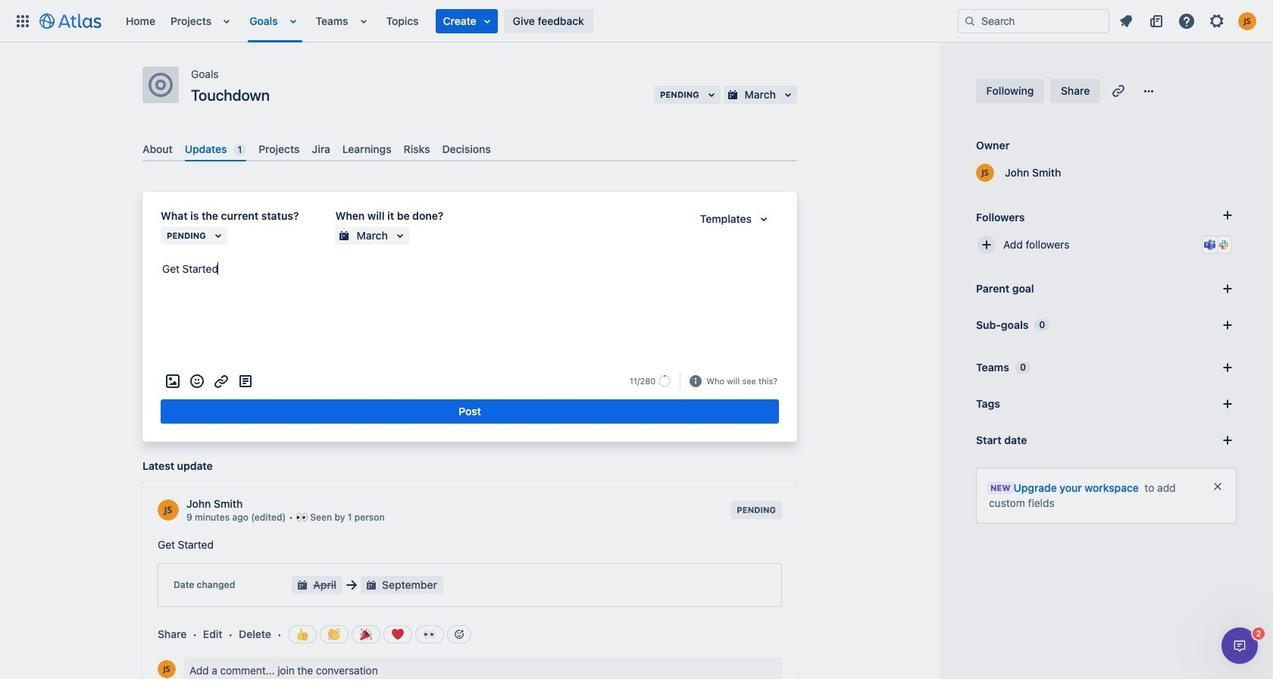 Task type: vqa. For each thing, say whether or not it's contained in the screenshot.
SEARCH FOR PEOPLE AND TEAMS image on the top of page
no



Task type: describe. For each thing, give the bounding box(es) containing it.
add files, videos, or images image
[[164, 372, 182, 391]]

list item inside list
[[436, 9, 498, 33]]

Search field
[[958, 9, 1110, 33]]

0 horizontal spatial list
[[118, 0, 958, 42]]

insert link image
[[212, 372, 230, 391]]

insert emoji image
[[188, 372, 206, 391]]

goal icon image
[[149, 73, 173, 97]]

help image
[[1178, 12, 1196, 30]]

add follower image
[[978, 236, 996, 254]]

msteams logo showing  channels are connected to this goal image
[[1205, 239, 1217, 251]]



Task type: locate. For each thing, give the bounding box(es) containing it.
:heart: image
[[392, 629, 404, 641], [392, 629, 404, 641]]

:thumbsup: image
[[296, 629, 308, 641]]

close banner image
[[1212, 481, 1224, 493]]

:eyes: image
[[423, 629, 436, 641], [423, 629, 436, 641]]

Main content area, start typing to enter text. text field
[[161, 260, 779, 284]]

top element
[[9, 0, 958, 42]]

search image
[[964, 15, 976, 27]]

add a follower image
[[1219, 206, 1237, 224]]

:tada: image
[[360, 629, 372, 641], [360, 629, 372, 641]]

list item
[[218, 0, 239, 42], [284, 0, 305, 42], [354, 0, 376, 42], [436, 9, 498, 33]]

list
[[118, 0, 958, 42], [1113, 9, 1264, 33]]

:clap: image
[[328, 629, 340, 641], [328, 629, 340, 641]]

dialog
[[1222, 628, 1258, 664]]

slack logo showing nan channels are connected to this goal image
[[1218, 239, 1230, 251]]

changed to image
[[343, 576, 361, 594]]

tab list
[[136, 136, 804, 162]]

1 horizontal spatial list
[[1113, 9, 1264, 33]]

None search field
[[958, 9, 1110, 33]]

:thumbsup: image
[[296, 629, 308, 641]]

banner
[[0, 0, 1274, 42]]



